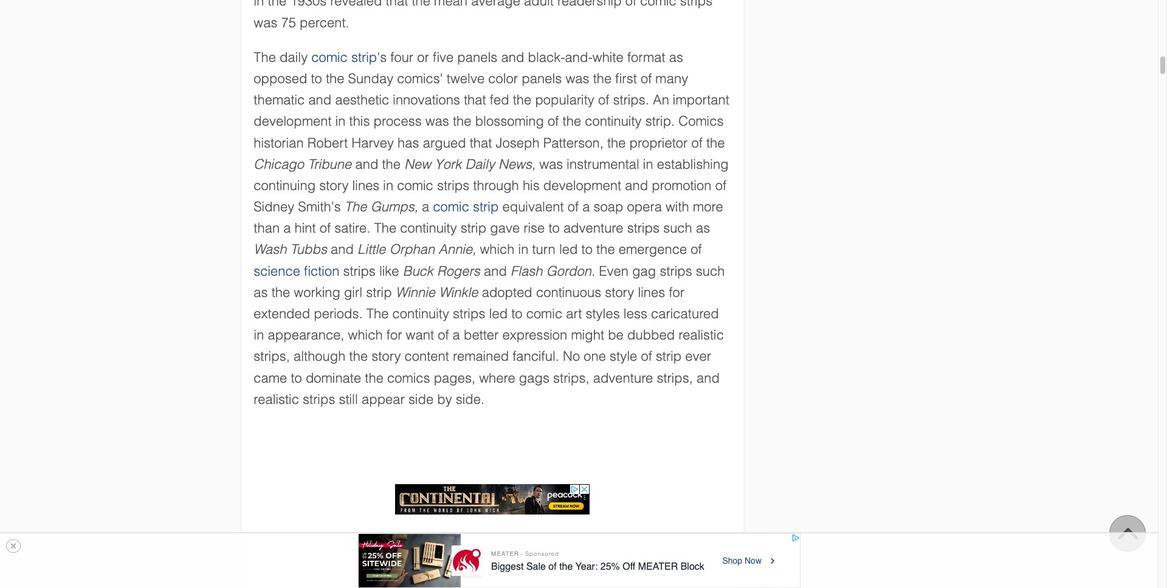 Task type: describe. For each thing, give the bounding box(es) containing it.
to up gordon.
[[582, 242, 593, 258]]

annie,
[[439, 242, 477, 258]]

strip inside equivalent of a soap opera with more than a hint of satire. the continuity strip gave rise to adventure strips such as
[[461, 221, 487, 236]]

blossoming
[[475, 114, 544, 129]]

of right hint
[[320, 221, 331, 236]]

dominate
[[306, 371, 361, 386]]

has
[[398, 135, 419, 151]]

strips.
[[613, 93, 650, 108]]

remained
[[453, 349, 509, 365]]

orphan
[[390, 242, 435, 258]]

such inside equivalent of a soap opera with more than a hint of satire. the continuity strip gave rise to adventure strips such as
[[664, 221, 693, 236]]

important
[[673, 93, 730, 108]]

comic down the york
[[433, 200, 470, 215]]

a right gumps,
[[422, 200, 430, 215]]

daily
[[280, 50, 308, 65]]

continuing
[[254, 178, 316, 193]]

ever
[[686, 349, 712, 365]]

gordon.
[[547, 264, 596, 279]]

better
[[464, 328, 499, 343]]

was inside was instrumental in establishing continuing story lines in comic strips through his development and promotion of sidney smith's
[[540, 157, 564, 172]]

black-
[[528, 50, 565, 65]]

or
[[417, 50, 429, 65]]

the inside adopted continuous story lines for extended periods. the continuity strips led to comic art styles less caricatured in appearance, which for want of a better expression might be dubbed realistic strips, although the story content remained fanciful. no one style of strip ever came to dominate the comics pages, where gags strips, adventure strips, and realistic strips still appear side by side.
[[367, 307, 389, 322]]

1 horizontal spatial which
[[480, 242, 515, 258]]

by
[[438, 392, 452, 407]]

strip down through
[[473, 200, 499, 215]]

style
[[610, 349, 638, 365]]

0 vertical spatial was
[[566, 71, 590, 86]]

in left turn
[[519, 242, 529, 258]]

still
[[339, 392, 358, 407]]

in inside adopted continuous story lines for extended periods. the continuity strips led to comic art styles less caricatured in appearance, which for want of a better expression might be dubbed realistic strips, although the story content remained fanciful. no one style of strip ever came to dominate the comics pages, where gags strips, adventure strips, and realistic strips still appear side by side.
[[254, 328, 264, 343]]

opposed
[[254, 71, 307, 86]]

no
[[563, 349, 580, 365]]

the down the comics at the top
[[707, 135, 725, 151]]

of inside was instrumental in establishing continuing story lines in comic strips through his development and promotion of sidney smith's
[[716, 178, 727, 193]]

where
[[479, 371, 516, 386]]

lines inside adopted continuous story lines for extended periods. the continuity strips led to comic art styles less caricatured in appearance, which for want of a better expression might be dubbed realistic strips, although the story content remained fanciful. no one style of strip ever came to dominate the comics pages, where gags strips, adventure strips, and realistic strips still appear side by side.
[[638, 285, 666, 300]]

rogers
[[437, 264, 480, 279]]

promotion
[[652, 178, 712, 193]]

than
[[254, 221, 280, 236]]

the up instrumental
[[608, 135, 626, 151]]

opera
[[627, 200, 662, 215]]

1 horizontal spatial panels
[[522, 71, 562, 86]]

five
[[433, 50, 454, 65]]

extended
[[254, 307, 310, 322]]

as inside equivalent of a soap opera with more than a hint of satire. the continuity strip gave rise to adventure strips such as
[[696, 221, 711, 236]]

to right came
[[291, 371, 302, 386]]

flash
[[511, 264, 543, 279]]

process
[[374, 114, 422, 129]]

and up color
[[502, 50, 525, 65]]

comics
[[387, 371, 430, 386]]

the gumps, a comic strip
[[345, 200, 499, 215]]

format
[[628, 50, 666, 65]]

gags
[[519, 371, 550, 386]]

1 horizontal spatial comic strip link
[[433, 200, 499, 215]]

strips inside even gag strips such as the working girl strip
[[660, 264, 693, 279]]

an
[[653, 93, 670, 108]]

a left soap
[[583, 200, 590, 215]]

adopted
[[482, 285, 533, 300]]

0 horizontal spatial comic strip link
[[312, 50, 377, 65]]

aesthetic
[[335, 93, 389, 108]]

appear
[[362, 392, 405, 407]]

sidney
[[254, 200, 295, 215]]

as inside 's four or five panels and black-and-white format as opposed to the sunday comics' twelve color panels was the first of many thematic and aesthetic innovations that fed the popularity of strips. an important development in this process was the blossoming of the continuity strip. comics historian robert harvey has argued that joseph patterson, the proprietor of the
[[670, 50, 684, 65]]

to inside 's four or five panels and black-and-white format as opposed to the sunday comics' twelve color panels was the first of many thematic and aesthetic innovations that fed the popularity of strips. an important development in this process was the blossoming of the continuity strip. comics historian robert harvey has argued that joseph patterson, the proprietor of the
[[311, 71, 322, 86]]

patterson,
[[544, 135, 604, 151]]

the inside equivalent of a soap opera with more than a hint of satire. the continuity strip gave rise to adventure strips such as
[[374, 221, 397, 236]]

comic inside was instrumental in establishing continuing story lines in comic strips through his development and promotion of sidney smith's
[[397, 178, 434, 193]]

sunday
[[348, 71, 394, 86]]

news,
[[499, 157, 536, 172]]

and down harvey
[[356, 157, 379, 172]]

might
[[571, 328, 605, 343]]

robert
[[308, 135, 348, 151]]

although
[[294, 349, 346, 365]]

continuity inside 's four or five panels and black-and-white format as opposed to the sunday comics' twelve color panels was the first of many thematic and aesthetic innovations that fed the popularity of strips. an important development in this process was the blossoming of the continuity strip. comics historian robert harvey has argued that joseph patterson, the proprietor of the
[[585, 114, 642, 129]]

strip up sunday
[[352, 50, 377, 65]]

appearance,
[[268, 328, 345, 343]]

1 vertical spatial for
[[387, 328, 402, 343]]

which inside adopted continuous story lines for extended periods. the continuity strips led to comic art styles less caricatured in appearance, which for want of a better expression might be dubbed realistic strips, although the story content remained fanciful. no one style of strip ever came to dominate the comics pages, where gags strips, adventure strips, and realistic strips still appear side by side.
[[348, 328, 383, 343]]

periods.
[[314, 307, 363, 322]]

innovations
[[393, 93, 460, 108]]

of down dubbed on the bottom of page
[[641, 349, 653, 365]]

emergence
[[619, 242, 688, 258]]

's four or five panels and black-and-white format as opposed to the sunday comics' twelve color panels was the first of many thematic and aesthetic innovations that fed the popularity of strips. an important development in this process was the blossoming of the continuity strip. comics historian robert harvey has argued that joseph patterson, the proprietor of the
[[254, 50, 730, 151]]

in down proprietor
[[643, 157, 654, 172]]

rise
[[524, 221, 545, 236]]

dubbed
[[628, 328, 675, 343]]

even gag strips such as the working girl strip
[[254, 264, 725, 300]]

×
[[10, 540, 17, 554]]

fed
[[490, 93, 510, 108]]

joseph
[[496, 135, 540, 151]]

0 horizontal spatial was
[[426, 114, 449, 129]]

strips inside was instrumental in establishing continuing story lines in comic strips through his development and promotion of sidney smith's
[[437, 178, 470, 193]]

comics
[[679, 114, 724, 129]]

soap
[[594, 200, 624, 215]]

winnie
[[396, 285, 436, 300]]

hint
[[295, 221, 316, 236]]

historian
[[254, 135, 304, 151]]

pages,
[[434, 371, 476, 386]]

more
[[693, 200, 724, 215]]

wash tubbs and little orphan annie, which in turn led to the emergence of
[[254, 242, 702, 258]]

adventure inside adopted continuous story lines for extended periods. the continuity strips led to comic art styles less caricatured in appearance, which for want of a better expression might be dubbed realistic strips, although the story content remained fanciful. no one style of strip ever came to dominate the comics pages, where gags strips, adventure strips, and realistic strips still appear side by side.
[[594, 371, 654, 386]]

instrumental
[[567, 157, 640, 172]]

of down popularity
[[548, 114, 559, 129]]

science fiction link
[[254, 264, 340, 279]]

1 horizontal spatial strips,
[[554, 371, 590, 386]]

his
[[523, 178, 540, 193]]

strip inside even gag strips such as the working girl strip
[[366, 285, 392, 300]]

strip.
[[646, 114, 675, 129]]

of left soap
[[568, 200, 579, 215]]

gumps,
[[371, 200, 418, 215]]

establishing
[[657, 157, 729, 172]]

expression
[[503, 328, 568, 343]]

0 vertical spatial led
[[560, 242, 578, 258]]

wash
[[254, 242, 287, 258]]

2 horizontal spatial strips,
[[657, 371, 693, 386]]

of right first
[[641, 71, 652, 86]]

strips down "winkle"
[[453, 307, 486, 322]]

and-
[[565, 50, 593, 65]]

the up dominate
[[350, 349, 368, 365]]

1 vertical spatial realistic
[[254, 392, 299, 407]]



Task type: vqa. For each thing, say whether or not it's contained in the screenshot.
Robert
yes



Task type: locate. For each thing, give the bounding box(es) containing it.
harvey
[[352, 135, 394, 151]]

of left strips.
[[599, 93, 610, 108]]

that
[[464, 93, 486, 108], [470, 135, 492, 151]]

girl
[[344, 285, 363, 300]]

1 vertical spatial was
[[426, 114, 449, 129]]

1 horizontal spatial was
[[540, 157, 564, 172]]

to down adopted
[[512, 307, 523, 322]]

in
[[336, 114, 346, 129], [643, 157, 654, 172], [383, 178, 394, 193], [519, 242, 529, 258], [254, 328, 264, 343]]

1 vertical spatial development
[[544, 178, 622, 193]]

which down gave
[[480, 242, 515, 258]]

first
[[616, 71, 637, 86]]

in inside 's four or five panels and black-and-white format as opposed to the sunday comics' twelve color panels was the first of many thematic and aesthetic innovations that fed the popularity of strips. an important development in this process was the blossoming of the continuity strip. comics historian robert harvey has argued that joseph patterson, the proprietor of the
[[336, 114, 346, 129]]

winnie winkle
[[396, 285, 478, 300]]

was down and-
[[566, 71, 590, 86]]

continuity inside adopted continuous story lines for extended periods. the continuity strips led to comic art styles less caricatured in appearance, which for want of a better expression might be dubbed realistic strips, although the story content remained fanciful. no one style of strip ever came to dominate the comics pages, where gags strips, adventure strips, and realistic strips still appear side by side.
[[393, 307, 449, 322]]

0 vertical spatial lines
[[353, 178, 380, 193]]

1 horizontal spatial such
[[696, 264, 725, 279]]

smith's
[[298, 200, 341, 215]]

realistic down came
[[254, 392, 299, 407]]

the down gumps,
[[374, 221, 397, 236]]

with
[[666, 200, 690, 215]]

comic up expression
[[527, 307, 563, 322]]

0 horizontal spatial such
[[664, 221, 693, 236]]

the right fed
[[513, 93, 532, 108]]

adventure down soap
[[564, 221, 624, 236]]

0 horizontal spatial for
[[387, 328, 402, 343]]

1 vertical spatial story
[[605, 285, 635, 300]]

little
[[358, 242, 386, 258]]

for left want at the bottom
[[387, 328, 402, 343]]

to right rise
[[549, 221, 560, 236]]

the up the argued
[[453, 114, 472, 129]]

1 horizontal spatial as
[[670, 50, 684, 65]]

be
[[608, 328, 624, 343]]

1 vertical spatial as
[[696, 221, 711, 236]]

the daily comic strip
[[254, 50, 377, 65]]

and down satire.
[[331, 242, 354, 258]]

of right emergence
[[691, 242, 702, 258]]

0 vertical spatial adventure
[[564, 221, 624, 236]]

development down thematic
[[254, 114, 332, 129]]

continuous
[[536, 285, 602, 300]]

continuity up want at the bottom
[[393, 307, 449, 322]]

thematic
[[254, 93, 305, 108]]

2 vertical spatial as
[[254, 285, 268, 300]]

buck
[[403, 264, 434, 279]]

adventure down style
[[594, 371, 654, 386]]

the up even
[[597, 242, 615, 258]]

continuity inside equivalent of a soap opera with more than a hint of satire. the continuity strip gave rise to adventure strips such as
[[400, 221, 457, 236]]

0 vertical spatial which
[[480, 242, 515, 258]]

equivalent of a soap opera with more than a hint of satire. the continuity strip gave rise to adventure strips such as
[[254, 200, 724, 236]]

1 vertical spatial which
[[348, 328, 383, 343]]

1 vertical spatial led
[[489, 307, 508, 322]]

as
[[670, 50, 684, 65], [696, 221, 711, 236], [254, 285, 268, 300]]

continuity down strips.
[[585, 114, 642, 129]]

which down periods.
[[348, 328, 383, 343]]

strips, down ever
[[657, 371, 693, 386]]

a left hint
[[284, 221, 291, 236]]

0 horizontal spatial lines
[[353, 178, 380, 193]]

chicago
[[254, 157, 304, 172]]

the right periods.
[[367, 307, 389, 322]]

comic strip link
[[312, 50, 377, 65], [433, 200, 499, 215]]

1 horizontal spatial development
[[544, 178, 622, 193]]

gave
[[490, 221, 520, 236]]

strips up girl
[[343, 264, 376, 279]]

2 vertical spatial story
[[372, 349, 401, 365]]

continuity
[[585, 114, 642, 129], [400, 221, 457, 236], [393, 307, 449, 322]]

story up comics
[[372, 349, 401, 365]]

0 vertical spatial advertisement region
[[395, 485, 590, 515]]

was instrumental in establishing continuing story lines in comic strips through his development and promotion of sidney smith's
[[254, 157, 729, 215]]

story down even
[[605, 285, 635, 300]]

lines inside was instrumental in establishing continuing story lines in comic strips through his development and promotion of sidney smith's
[[353, 178, 380, 193]]

tribune
[[308, 157, 352, 172]]

lines up gumps,
[[353, 178, 380, 193]]

such down with
[[664, 221, 693, 236]]

and inside was instrumental in establishing continuing story lines in comic strips through his development and promotion of sidney smith's
[[625, 178, 649, 193]]

of down the comics at the top
[[692, 135, 703, 151]]

0 vertical spatial such
[[664, 221, 693, 236]]

1 horizontal spatial realistic
[[679, 328, 724, 343]]

art
[[566, 307, 582, 322]]

strips, up came
[[254, 349, 290, 365]]

panels up 'twelve'
[[458, 50, 498, 65]]

panels down 'black-'
[[522, 71, 562, 86]]

0 vertical spatial for
[[669, 285, 685, 300]]

in down extended
[[254, 328, 264, 343]]

1 horizontal spatial lines
[[638, 285, 666, 300]]

0 vertical spatial comic strip link
[[312, 50, 377, 65]]

the up opposed
[[254, 50, 276, 65]]

new
[[405, 157, 431, 172]]

the down the daily comic strip
[[326, 71, 345, 86]]

continuity down 'the gumps, a comic strip' at the left top of page
[[400, 221, 457, 236]]

strip
[[352, 50, 377, 65], [473, 200, 499, 215], [461, 221, 487, 236], [366, 285, 392, 300], [656, 349, 682, 365]]

and down ever
[[697, 371, 720, 386]]

strips inside equivalent of a soap opera with more than a hint of satire. the continuity strip gave rise to adventure strips such as
[[628, 221, 660, 236]]

in left this
[[336, 114, 346, 129]]

0 vertical spatial development
[[254, 114, 332, 129]]

2 horizontal spatial as
[[696, 221, 711, 236]]

the down the white
[[593, 71, 612, 86]]

comic right daily
[[312, 50, 348, 65]]

side
[[409, 392, 434, 407]]

as down 'science'
[[254, 285, 268, 300]]

for
[[669, 285, 685, 300], [387, 328, 402, 343]]

0 horizontal spatial development
[[254, 114, 332, 129]]

popularity
[[536, 93, 595, 108]]

0 horizontal spatial story
[[320, 178, 349, 193]]

in up gumps,
[[383, 178, 394, 193]]

as inside even gag strips such as the working girl strip
[[254, 285, 268, 300]]

0 vertical spatial as
[[670, 50, 684, 65]]

story inside was instrumental in establishing continuing story lines in comic strips through his development and promotion of sidney smith's
[[320, 178, 349, 193]]

development down instrumental
[[544, 178, 622, 193]]

led up gordon.
[[560, 242, 578, 258]]

fiction
[[304, 264, 340, 279]]

0 horizontal spatial as
[[254, 285, 268, 300]]

twelve
[[447, 71, 485, 86]]

comic strip link down through
[[433, 200, 499, 215]]

many
[[656, 71, 689, 86]]

adventure inside equivalent of a soap opera with more than a hint of satire. the continuity strip gave rise to adventure strips such as
[[564, 221, 624, 236]]

story down tribune
[[320, 178, 349, 193]]

styles
[[586, 307, 620, 322]]

was up his
[[540, 157, 564, 172]]

the up satire.
[[345, 200, 367, 215]]

0 horizontal spatial which
[[348, 328, 383, 343]]

such
[[664, 221, 693, 236], [696, 264, 725, 279]]

equivalent
[[503, 200, 564, 215]]

science
[[254, 264, 300, 279]]

strips down emergence
[[660, 264, 693, 279]]

1 vertical spatial panels
[[522, 71, 562, 86]]

0 horizontal spatial realistic
[[254, 392, 299, 407]]

1 vertical spatial such
[[696, 264, 725, 279]]

such up caricatured
[[696, 264, 725, 279]]

comic strip link up sunday
[[312, 50, 377, 65]]

2 vertical spatial was
[[540, 157, 564, 172]]

1 vertical spatial continuity
[[400, 221, 457, 236]]

lines
[[353, 178, 380, 193], [638, 285, 666, 300]]

comic
[[312, 50, 348, 65], [397, 178, 434, 193], [433, 200, 470, 215], [527, 307, 563, 322]]

through
[[474, 178, 519, 193]]

the left new
[[382, 157, 401, 172]]

to inside equivalent of a soap opera with more than a hint of satire. the continuity strip gave rise to adventure strips such as
[[549, 221, 560, 236]]

the up patterson,
[[563, 114, 582, 129]]

the up appear
[[365, 371, 384, 386]]

1 vertical spatial lines
[[638, 285, 666, 300]]

science fiction strips like buck rogers and flash gordon.
[[254, 264, 596, 279]]

1 horizontal spatial for
[[669, 285, 685, 300]]

0 horizontal spatial panels
[[458, 50, 498, 65]]

2 horizontal spatial was
[[566, 71, 590, 86]]

strips down opera
[[628, 221, 660, 236]]

want
[[406, 328, 434, 343]]

a inside adopted continuous story lines for extended periods. the continuity strips led to comic art styles less caricatured in appearance, which for want of a better expression might be dubbed realistic strips, although the story content remained fanciful. no one style of strip ever came to dominate the comics pages, where gags strips, adventure strips, and realistic strips still appear side by side.
[[453, 328, 460, 343]]

and up opera
[[625, 178, 649, 193]]

panels
[[458, 50, 498, 65], [522, 71, 562, 86]]

as down more
[[696, 221, 711, 236]]

comics'
[[397, 71, 443, 86]]

argued
[[423, 135, 466, 151]]

such inside even gag strips such as the working girl strip
[[696, 264, 725, 279]]

turn
[[533, 242, 556, 258]]

fanciful.
[[513, 349, 560, 365]]

as up many
[[670, 50, 684, 65]]

was up the argued
[[426, 114, 449, 129]]

york
[[435, 157, 462, 172]]

0 vertical spatial panels
[[458, 50, 498, 65]]

and right thematic
[[309, 93, 332, 108]]

lines down gag at the right top of the page
[[638, 285, 666, 300]]

chicago tribune and the new york daily news,
[[254, 157, 536, 172]]

0 vertical spatial story
[[320, 178, 349, 193]]

less
[[624, 307, 648, 322]]

strip up wash tubbs and little orphan annie, which in turn led to the emergence of
[[461, 221, 487, 236]]

was
[[566, 71, 590, 86], [426, 114, 449, 129], [540, 157, 564, 172]]

0 vertical spatial that
[[464, 93, 486, 108]]

2 vertical spatial continuity
[[393, 307, 449, 322]]

1 horizontal spatial story
[[372, 349, 401, 365]]

the inside even gag strips such as the working girl strip
[[272, 285, 290, 300]]

1 vertical spatial comic strip link
[[433, 200, 499, 215]]

strips, down no
[[554, 371, 590, 386]]

this
[[350, 114, 370, 129]]

to down the daily comic strip
[[311, 71, 322, 86]]

advertisement region
[[395, 485, 590, 515], [358, 534, 801, 589]]

four
[[391, 50, 414, 65]]

adopted continuous story lines for extended periods. the continuity strips led to comic art styles less caricatured in appearance, which for want of a better expression might be dubbed realistic strips, although the story content remained fanciful. no one style of strip ever came to dominate the comics pages, where gags strips, adventure strips, and realistic strips still appear side by side.
[[254, 285, 724, 407]]

daily
[[466, 157, 495, 172]]

development inside was instrumental in establishing continuing story lines in comic strips through his development and promotion of sidney smith's
[[544, 178, 622, 193]]

caricatured
[[652, 307, 719, 322]]

's
[[377, 50, 387, 65]]

strips down the york
[[437, 178, 470, 193]]

strip down dubbed on the bottom of page
[[656, 349, 682, 365]]

1 vertical spatial adventure
[[594, 371, 654, 386]]

the
[[254, 50, 276, 65], [345, 200, 367, 215], [374, 221, 397, 236], [367, 307, 389, 322]]

development inside 's four or five panels and black-and-white format as opposed to the sunday comics' twelve color panels was the first of many thematic and aesthetic innovations that fed the popularity of strips. an important development in this process was the blossoming of the continuity strip. comics historian robert harvey has argued that joseph patterson, the proprietor of the
[[254, 114, 332, 129]]

like
[[380, 264, 399, 279]]

0 horizontal spatial strips,
[[254, 349, 290, 365]]

1 horizontal spatial led
[[560, 242, 578, 258]]

led inside adopted continuous story lines for extended periods. the continuity strips led to comic art styles less caricatured in appearance, which for want of a better expression might be dubbed realistic strips, although the story content remained fanciful. no one style of strip ever came to dominate the comics pages, where gags strips, adventure strips, and realistic strips still appear side by side.
[[489, 307, 508, 322]]

0 vertical spatial realistic
[[679, 328, 724, 343]]

comic down new
[[397, 178, 434, 193]]

led down adopted
[[489, 307, 508, 322]]

one
[[584, 349, 606, 365]]

of
[[641, 71, 652, 86], [599, 93, 610, 108], [548, 114, 559, 129], [692, 135, 703, 151], [716, 178, 727, 193], [568, 200, 579, 215], [320, 221, 331, 236], [691, 242, 702, 258], [438, 328, 449, 343], [641, 349, 653, 365]]

0 vertical spatial continuity
[[585, 114, 642, 129]]

tubbs
[[291, 242, 327, 258]]

and up adopted
[[484, 264, 507, 279]]

strips down dominate
[[303, 392, 335, 407]]

for up caricatured
[[669, 285, 685, 300]]

gag
[[633, 264, 657, 279]]

strip inside adopted continuous story lines for extended periods. the continuity strips led to comic art styles less caricatured in appearance, which for want of a better expression might be dubbed realistic strips, although the story content remained fanciful. no one style of strip ever came to dominate the comics pages, where gags strips, adventure strips, and realistic strips still appear side by side.
[[656, 349, 682, 365]]

of up more
[[716, 178, 727, 193]]

that up daily
[[470, 135, 492, 151]]

the
[[326, 71, 345, 86], [593, 71, 612, 86], [513, 93, 532, 108], [453, 114, 472, 129], [563, 114, 582, 129], [608, 135, 626, 151], [707, 135, 725, 151], [382, 157, 401, 172], [597, 242, 615, 258], [272, 285, 290, 300], [350, 349, 368, 365], [365, 371, 384, 386]]

a left better
[[453, 328, 460, 343]]

1 vertical spatial that
[[470, 135, 492, 151]]

comic inside adopted continuous story lines for extended periods. the continuity strips led to comic art styles less caricatured in appearance, which for want of a better expression might be dubbed realistic strips, although the story content remained fanciful. no one style of strip ever came to dominate the comics pages, where gags strips, adventure strips, and realistic strips still appear side by side.
[[527, 307, 563, 322]]

1 vertical spatial advertisement region
[[358, 534, 801, 589]]

realistic up ever
[[679, 328, 724, 343]]

that down 'twelve'
[[464, 93, 486, 108]]

2 horizontal spatial story
[[605, 285, 635, 300]]

realistic
[[679, 328, 724, 343], [254, 392, 299, 407]]

strips,
[[254, 349, 290, 365], [554, 371, 590, 386], [657, 371, 693, 386]]

to
[[311, 71, 322, 86], [549, 221, 560, 236], [582, 242, 593, 258], [512, 307, 523, 322], [291, 371, 302, 386]]

0 horizontal spatial led
[[489, 307, 508, 322]]

the up extended
[[272, 285, 290, 300]]

strip down like
[[366, 285, 392, 300]]

of right want at the bottom
[[438, 328, 449, 343]]

color
[[489, 71, 518, 86]]

and inside adopted continuous story lines for extended periods. the continuity strips led to comic art styles less caricatured in appearance, which for want of a better expression might be dubbed realistic strips, although the story content remained fanciful. no one style of strip ever came to dominate the comics pages, where gags strips, adventure strips, and realistic strips still appear side by side.
[[697, 371, 720, 386]]

strips
[[437, 178, 470, 193], [628, 221, 660, 236], [343, 264, 376, 279], [660, 264, 693, 279], [453, 307, 486, 322], [303, 392, 335, 407]]



